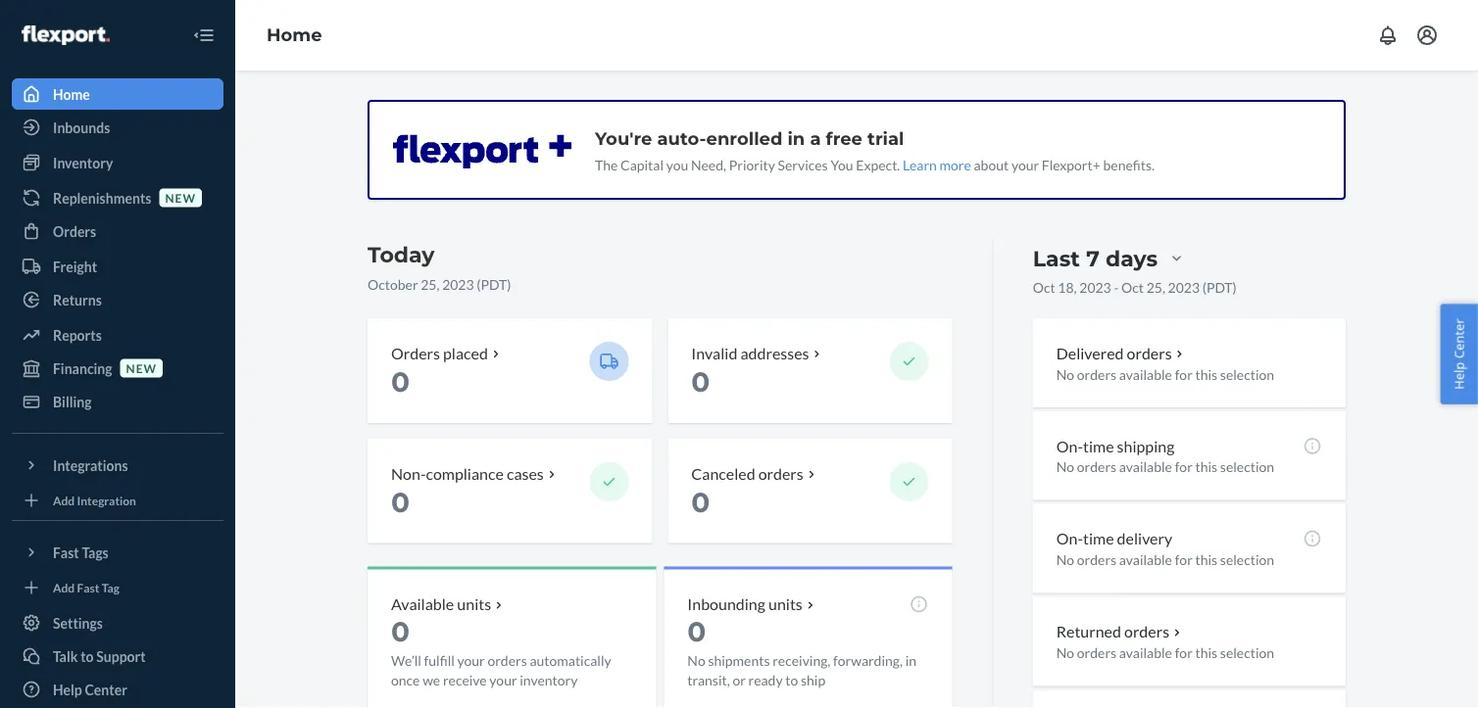 Task type: describe. For each thing, give the bounding box(es) containing it.
to inside button
[[81, 648, 94, 665]]

0 for non-
[[391, 486, 410, 519]]

0 horizontal spatial home
[[53, 86, 90, 102]]

1 this from the top
[[1196, 366, 1218, 383]]

0 for orders
[[391, 366, 410, 399]]

) inside today october 25, 2023 ( pdt )
[[507, 276, 511, 293]]

days
[[1106, 245, 1158, 272]]

talk
[[53, 648, 78, 665]]

add integration
[[53, 494, 136, 508]]

last 7 days
[[1033, 245, 1158, 272]]

integration
[[77, 494, 136, 508]]

more
[[940, 156, 971, 173]]

orders link
[[12, 216, 224, 247]]

orders inside 'button'
[[1127, 344, 1172, 363]]

0 inside 0 we'll fulfill your orders automatically once we receive your inventory
[[391, 615, 410, 649]]

inventory
[[520, 673, 578, 689]]

returned
[[1057, 623, 1121, 642]]

inventory link
[[12, 147, 224, 178]]

the
[[595, 156, 618, 173]]

add fast tag link
[[12, 576, 224, 600]]

0 vertical spatial home
[[267, 24, 322, 46]]

add fast tag
[[53, 581, 120, 595]]

benefits.
[[1103, 156, 1155, 173]]

talk to support button
[[12, 641, 224, 673]]

today
[[368, 242, 435, 268]]

7
[[1086, 245, 1100, 272]]

or
[[733, 673, 746, 689]]

auto-
[[657, 127, 706, 149]]

on- for on-time shipping
[[1057, 437, 1083, 456]]

about
[[974, 156, 1009, 173]]

inbounds link
[[12, 112, 224, 143]]

your inside you're auto-enrolled in a free trial the capital you need, priority services you expect. learn more about your flexport+ benefits.
[[1012, 156, 1039, 173]]

invalid addresses
[[691, 344, 809, 363]]

0 we'll fulfill your orders automatically once we receive your inventory
[[391, 615, 611, 689]]

returned orders
[[1057, 623, 1170, 642]]

help center link
[[12, 674, 224, 706]]

expect.
[[856, 156, 900, 173]]

4 selection from the top
[[1220, 645, 1275, 662]]

1 horizontal spatial 25,
[[1147, 279, 1165, 296]]

talk to support
[[53, 648, 146, 665]]

settings link
[[12, 608, 224, 639]]

1 no orders available for this selection from the top
[[1057, 366, 1275, 383]]

0 for invalid
[[691, 366, 710, 399]]

inbounds
[[53, 119, 110, 136]]

we'll
[[391, 653, 421, 670]]

0 inside 0 no shipments receiving, forwarding, in transit, or ready to ship
[[688, 615, 706, 649]]

a
[[810, 127, 821, 149]]

integrations button
[[12, 450, 224, 481]]

-
[[1114, 279, 1119, 296]]

inbounding units
[[688, 595, 803, 614]]

delivery
[[1117, 530, 1173, 549]]

automatically
[[530, 653, 611, 670]]

support
[[96, 648, 146, 665]]

1 selection from the top
[[1220, 366, 1275, 383]]

no down on-time delivery on the bottom of the page
[[1057, 552, 1075, 569]]

flexport logo image
[[22, 25, 110, 45]]

add integration link
[[12, 489, 224, 513]]

time for shipping
[[1083, 437, 1114, 456]]

ship
[[801, 673, 826, 689]]

returned orders button
[[1057, 621, 1185, 643]]

4 available from the top
[[1119, 645, 1172, 662]]

need,
[[691, 156, 726, 173]]

compliance
[[426, 464, 504, 483]]

1 horizontal spatial )
[[1233, 279, 1237, 296]]

pdt inside today october 25, 2023 ( pdt )
[[481, 276, 507, 293]]

2023 inside today october 25, 2023 ( pdt )
[[442, 276, 474, 293]]

you
[[831, 156, 854, 173]]

today october 25, 2023 ( pdt )
[[368, 242, 511, 293]]

you're
[[595, 127, 652, 149]]

4 no orders available for this selection from the top
[[1057, 645, 1275, 662]]

transit,
[[688, 673, 730, 689]]

non-compliance cases
[[391, 464, 544, 483]]

receiving,
[[773, 653, 831, 670]]

0 horizontal spatial your
[[457, 653, 485, 670]]

new for replenishments
[[165, 191, 196, 205]]

capital
[[621, 156, 664, 173]]

delivered orders
[[1057, 344, 1172, 363]]

2 for from the top
[[1175, 459, 1193, 476]]

priority
[[729, 156, 775, 173]]

invalid
[[691, 344, 738, 363]]

financing
[[53, 360, 112, 377]]

2 this from the top
[[1196, 459, 1218, 476]]

shipping
[[1117, 437, 1175, 456]]

18,
[[1058, 279, 1077, 296]]

services
[[778, 156, 828, 173]]

orders right canceled
[[758, 464, 804, 483]]

1 horizontal spatial your
[[490, 673, 517, 689]]

fast tags button
[[12, 537, 224, 569]]

orders placed
[[391, 344, 488, 363]]

3 selection from the top
[[1220, 552, 1275, 569]]

cases
[[507, 464, 544, 483]]

new for financing
[[126, 361, 157, 375]]

2 available from the top
[[1119, 459, 1172, 476]]

1 vertical spatial center
[[85, 682, 127, 698]]

enrolled
[[706, 127, 783, 149]]

orders down "delivered"
[[1077, 366, 1117, 383]]

integrations
[[53, 457, 128, 474]]

orders inside button
[[1124, 623, 1170, 642]]

orders down on-time delivery on the bottom of the page
[[1077, 552, 1117, 569]]

units for available units
[[457, 595, 491, 614]]

once
[[391, 673, 420, 689]]

freight
[[53, 258, 97, 275]]

help center button
[[1441, 304, 1478, 405]]

available units
[[391, 595, 491, 614]]

billing link
[[12, 386, 224, 418]]

receive
[[443, 673, 487, 689]]

available
[[391, 595, 454, 614]]

2 no orders available for this selection from the top
[[1057, 459, 1275, 476]]

3 no orders available for this selection from the top
[[1057, 552, 1275, 569]]

0 vertical spatial home link
[[267, 24, 322, 46]]



Task type: locate. For each thing, give the bounding box(es) containing it.
0 down canceled
[[691, 486, 710, 519]]

trial
[[868, 127, 904, 149]]

0 horizontal spatial pdt
[[481, 276, 507, 293]]

orders inside 0 we'll fulfill your orders automatically once we receive your inventory
[[488, 653, 527, 670]]

on- left shipping
[[1057, 437, 1083, 456]]

orders left placed
[[391, 344, 440, 363]]

1 vertical spatial time
[[1083, 530, 1114, 549]]

orders inside "orders" link
[[53, 223, 96, 240]]

0 horizontal spatial orders
[[53, 223, 96, 240]]

2 oct from the left
[[1121, 279, 1144, 296]]

fulfill
[[424, 653, 455, 670]]

0 vertical spatial to
[[81, 648, 94, 665]]

2023
[[442, 276, 474, 293], [1080, 279, 1111, 296], [1168, 279, 1200, 296]]

to left ship
[[786, 673, 798, 689]]

on-
[[1057, 437, 1083, 456], [1057, 530, 1083, 549]]

1 horizontal spatial to
[[786, 673, 798, 689]]

no orders available for this selection down delivery at right
[[1057, 552, 1275, 569]]

1 horizontal spatial (
[[1203, 279, 1207, 296]]

0 for canceled
[[691, 486, 710, 519]]

1 vertical spatial new
[[126, 361, 157, 375]]

2 horizontal spatial 2023
[[1168, 279, 1200, 296]]

shipments
[[708, 653, 770, 670]]

orders up freight at the left top of page
[[53, 223, 96, 240]]

orders
[[1127, 344, 1172, 363], [1077, 366, 1117, 383], [1077, 459, 1117, 476], [758, 464, 804, 483], [1077, 552, 1117, 569], [1124, 623, 1170, 642], [1077, 645, 1117, 662], [488, 653, 527, 670]]

help center inside button
[[1450, 319, 1468, 390]]

1 horizontal spatial orders
[[391, 344, 440, 363]]

no orders available for this selection down delivered orders 'button'
[[1057, 366, 1275, 383]]

center
[[1450, 319, 1468, 359], [85, 682, 127, 698]]

orders for orders placed
[[391, 344, 440, 363]]

add for add integration
[[53, 494, 75, 508]]

available down shipping
[[1119, 459, 1172, 476]]

1 horizontal spatial pdt
[[1207, 279, 1233, 296]]

1 vertical spatial home
[[53, 86, 90, 102]]

to
[[81, 648, 94, 665], [786, 673, 798, 689]]

1 horizontal spatial help
[[1450, 362, 1468, 390]]

home link up inbounds link
[[12, 78, 224, 110]]

0 down orders placed
[[391, 366, 410, 399]]

canceled orders
[[691, 464, 804, 483]]

you
[[666, 156, 688, 173]]

1 horizontal spatial in
[[905, 653, 917, 670]]

1 time from the top
[[1083, 437, 1114, 456]]

0 vertical spatial add
[[53, 494, 75, 508]]

0 horizontal spatial center
[[85, 682, 127, 698]]

0 down inbounding
[[688, 615, 706, 649]]

settings
[[53, 615, 103, 632]]

3 this from the top
[[1196, 552, 1218, 569]]

learn more link
[[903, 156, 971, 173]]

2023 left -
[[1080, 279, 1111, 296]]

reports link
[[12, 320, 224, 351]]

inbounding
[[688, 595, 766, 614]]

on- left delivery at right
[[1057, 530, 1083, 549]]

on- for on-time delivery
[[1057, 530, 1083, 549]]

addresses
[[741, 344, 809, 363]]

time for delivery
[[1083, 530, 1114, 549]]

1 vertical spatial to
[[786, 673, 798, 689]]

0 horizontal spatial home link
[[12, 78, 224, 110]]

units up 0 no shipments receiving, forwarding, in transit, or ready to ship
[[769, 595, 803, 614]]

in inside 0 no shipments receiving, forwarding, in transit, or ready to ship
[[905, 653, 917, 670]]

2 on- from the top
[[1057, 530, 1083, 549]]

2 horizontal spatial your
[[1012, 156, 1039, 173]]

available down delivered orders 'button'
[[1119, 366, 1172, 383]]

( inside today october 25, 2023 ( pdt )
[[477, 276, 481, 293]]

1 horizontal spatial center
[[1450, 319, 1468, 359]]

3 for from the top
[[1175, 552, 1193, 569]]

0 horizontal spatial in
[[788, 127, 805, 149]]

your right receive at the left bottom
[[490, 673, 517, 689]]

1 horizontal spatial oct
[[1121, 279, 1144, 296]]

0 horizontal spatial units
[[457, 595, 491, 614]]

0 down non-
[[391, 486, 410, 519]]

0 horizontal spatial to
[[81, 648, 94, 665]]

25, inside today october 25, 2023 ( pdt )
[[421, 276, 440, 293]]

orders for orders
[[53, 223, 96, 240]]

1 horizontal spatial home
[[267, 24, 322, 46]]

1 horizontal spatial 2023
[[1080, 279, 1111, 296]]

1 vertical spatial your
[[457, 653, 485, 670]]

oct right -
[[1121, 279, 1144, 296]]

flexport+
[[1042, 156, 1101, 173]]

1 horizontal spatial help center
[[1450, 319, 1468, 390]]

oct 18, 2023 - oct 25, 2023 ( pdt )
[[1033, 279, 1237, 296]]

canceled
[[691, 464, 755, 483]]

tags
[[82, 545, 109, 561]]

new down reports link
[[126, 361, 157, 375]]

0 horizontal spatial oct
[[1033, 279, 1055, 296]]

1 vertical spatial add
[[53, 581, 75, 595]]

0 horizontal spatial (
[[477, 276, 481, 293]]

1 vertical spatial home link
[[12, 78, 224, 110]]

replenishments
[[53, 190, 151, 206]]

delivered
[[1057, 344, 1124, 363]]

no down on-time shipping
[[1057, 459, 1075, 476]]

time left delivery at right
[[1083, 530, 1114, 549]]

units
[[457, 595, 491, 614], [769, 595, 803, 614]]

0 horizontal spatial help center
[[53, 682, 127, 698]]

home link
[[267, 24, 322, 46], [12, 78, 224, 110]]

available
[[1119, 366, 1172, 383], [1119, 459, 1172, 476], [1119, 552, 1172, 569], [1119, 645, 1172, 662]]

units for inbounding units
[[769, 595, 803, 614]]

your up receive at the left bottom
[[457, 653, 485, 670]]

ready
[[748, 673, 783, 689]]

2023 right october
[[442, 276, 474, 293]]

placed
[[443, 344, 488, 363]]

( up placed
[[477, 276, 481, 293]]

on-time shipping
[[1057, 437, 1175, 456]]

0 vertical spatial on-
[[1057, 437, 1083, 456]]

0 horizontal spatial 25,
[[421, 276, 440, 293]]

0 vertical spatial in
[[788, 127, 805, 149]]

fast tags
[[53, 545, 109, 561]]

in inside you're auto-enrolled in a free trial the capital you need, priority services you expect. learn more about your flexport+ benefits.
[[788, 127, 805, 149]]

1 vertical spatial help
[[53, 682, 82, 698]]

add
[[53, 494, 75, 508], [53, 581, 75, 595]]

0 horizontal spatial help
[[53, 682, 82, 698]]

1 add from the top
[[53, 494, 75, 508]]

0 vertical spatial help center
[[1450, 319, 1468, 390]]

add for add fast tag
[[53, 581, 75, 595]]

0 vertical spatial fast
[[53, 545, 79, 561]]

october
[[368, 276, 418, 293]]

25, down "days"
[[1147, 279, 1165, 296]]

tag
[[102, 581, 120, 595]]

1 vertical spatial on-
[[1057, 530, 1083, 549]]

this
[[1196, 366, 1218, 383], [1196, 459, 1218, 476], [1196, 552, 1218, 569], [1196, 645, 1218, 662]]

forwarding,
[[833, 653, 903, 670]]

0 vertical spatial your
[[1012, 156, 1039, 173]]

no orders available for this selection
[[1057, 366, 1275, 383], [1057, 459, 1275, 476], [1057, 552, 1275, 569], [1057, 645, 1275, 662]]

help inside button
[[1450, 362, 1468, 390]]

fast left the tags
[[53, 545, 79, 561]]

inventory
[[53, 154, 113, 171]]

home up inbounds
[[53, 86, 90, 102]]

available down delivery at right
[[1119, 552, 1172, 569]]

pdt
[[481, 276, 507, 293], [1207, 279, 1233, 296]]

no down returned
[[1057, 645, 1075, 662]]

0 vertical spatial help
[[1450, 362, 1468, 390]]

delivered orders button
[[1057, 342, 1188, 365]]

to inside 0 no shipments receiving, forwarding, in transit, or ready to ship
[[786, 673, 798, 689]]

close navigation image
[[192, 24, 216, 47]]

0 vertical spatial time
[[1083, 437, 1114, 456]]

2 selection from the top
[[1220, 459, 1275, 476]]

1 horizontal spatial new
[[165, 191, 196, 205]]

units right available
[[457, 595, 491, 614]]

freight link
[[12, 251, 224, 282]]

0 vertical spatial new
[[165, 191, 196, 205]]

add left integration at the left of page
[[53, 494, 75, 508]]

help
[[1450, 362, 1468, 390], [53, 682, 82, 698]]

oct
[[1033, 279, 1055, 296], [1121, 279, 1144, 296]]

1 vertical spatial orders
[[391, 344, 440, 363]]

in right forwarding,
[[905, 653, 917, 670]]

on-time delivery
[[1057, 530, 1173, 549]]

1 vertical spatial in
[[905, 653, 917, 670]]

free
[[826, 127, 863, 149]]

to right talk
[[81, 648, 94, 665]]

1 units from the left
[[457, 595, 491, 614]]

25, right october
[[421, 276, 440, 293]]

your right about
[[1012, 156, 1039, 173]]

in left a
[[788, 127, 805, 149]]

selection
[[1220, 366, 1275, 383], [1220, 459, 1275, 476], [1220, 552, 1275, 569], [1220, 645, 1275, 662]]

1 oct from the left
[[1033, 279, 1055, 296]]

no up transit,
[[688, 653, 706, 670]]

(
[[477, 276, 481, 293], [1203, 279, 1207, 296]]

0 horizontal spatial )
[[507, 276, 511, 293]]

1 horizontal spatial units
[[769, 595, 803, 614]]

you're auto-enrolled in a free trial the capital you need, priority services you expect. learn more about your flexport+ benefits.
[[595, 127, 1155, 173]]

open account menu image
[[1416, 24, 1439, 47]]

home right close navigation image
[[267, 24, 322, 46]]

0 horizontal spatial new
[[126, 361, 157, 375]]

time left shipping
[[1083, 437, 1114, 456]]

0 down invalid
[[691, 366, 710, 399]]

fast
[[53, 545, 79, 561], [77, 581, 99, 595]]

2 add from the top
[[53, 581, 75, 595]]

3 available from the top
[[1119, 552, 1172, 569]]

home link right close navigation image
[[267, 24, 322, 46]]

orders right returned
[[1124, 623, 1170, 642]]

add up settings
[[53, 581, 75, 595]]

( right -
[[1203, 279, 1207, 296]]

no down "delivered"
[[1057, 366, 1075, 383]]

0 vertical spatial orders
[[53, 223, 96, 240]]

we
[[423, 673, 440, 689]]

0 vertical spatial center
[[1450, 319, 1468, 359]]

orders right "delivered"
[[1127, 344, 1172, 363]]

2 vertical spatial your
[[490, 673, 517, 689]]

for
[[1175, 366, 1193, 383], [1175, 459, 1193, 476], [1175, 552, 1193, 569], [1175, 645, 1193, 662]]

4 this from the top
[[1196, 645, 1218, 662]]

home
[[267, 24, 322, 46], [53, 86, 90, 102]]

last
[[1033, 245, 1080, 272]]

0 up we'll in the left of the page
[[391, 615, 410, 649]]

0 horizontal spatial 2023
[[442, 276, 474, 293]]

available down returned orders button
[[1119, 645, 1172, 662]]

non-
[[391, 464, 426, 483]]

1 vertical spatial help center
[[53, 682, 127, 698]]

1 horizontal spatial home link
[[267, 24, 322, 46]]

no orders available for this selection down returned orders button
[[1057, 645, 1275, 662]]

1 available from the top
[[1119, 366, 1172, 383]]

fast left 'tag'
[[77, 581, 99, 595]]

orders down on-time shipping
[[1077, 459, 1117, 476]]

1 vertical spatial fast
[[77, 581, 99, 595]]

new up "orders" link
[[165, 191, 196, 205]]

orders down returned
[[1077, 645, 1117, 662]]

1 for from the top
[[1175, 366, 1193, 383]]

open notifications image
[[1376, 24, 1400, 47]]

fast inside dropdown button
[[53, 545, 79, 561]]

center inside button
[[1450, 319, 1468, 359]]

no inside 0 no shipments receiving, forwarding, in transit, or ready to ship
[[688, 653, 706, 670]]

2 units from the left
[[769, 595, 803, 614]]

2023 right -
[[1168, 279, 1200, 296]]

time
[[1083, 437, 1114, 456], [1083, 530, 1114, 549]]

1 on- from the top
[[1057, 437, 1083, 456]]

no orders available for this selection down shipping
[[1057, 459, 1275, 476]]

4 for from the top
[[1175, 645, 1193, 662]]

reports
[[53, 327, 102, 344]]

25,
[[421, 276, 440, 293], [1147, 279, 1165, 296]]

oct left 18,
[[1033, 279, 1055, 296]]

orders up inventory
[[488, 653, 527, 670]]

2 time from the top
[[1083, 530, 1114, 549]]

billing
[[53, 394, 92, 410]]

0 no shipments receiving, forwarding, in transit, or ready to ship
[[688, 615, 917, 689]]



Task type: vqa. For each thing, say whether or not it's contained in the screenshot.
transit,
yes



